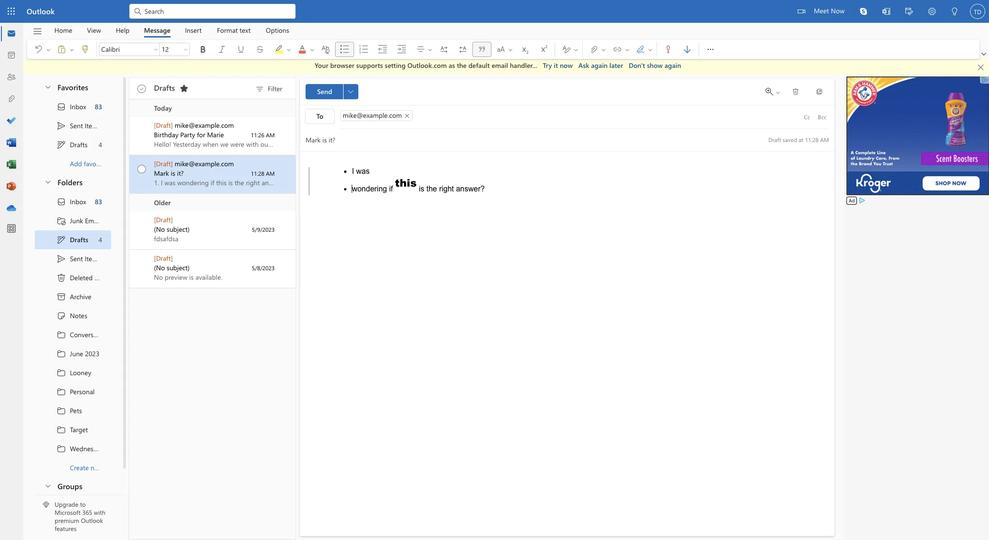 Task type: describe. For each thing, give the bounding box(es) containing it.

[[439, 45, 449, 54]]

was inside 'message list' list box
[[164, 178, 175, 187]]

mike@example.com for birthday party for marie
[[175, 120, 234, 130]]

drafts 
[[154, 83, 189, 93]]

at
[[799, 136, 804, 144]]

 sent items for 1st  tree item from the bottom
[[57, 254, 101, 264]]

answer? inside wondering if this is the right answer?
[[456, 185, 485, 193]]

 button
[[921, 0, 944, 24]]

 tree item
[[35, 268, 111, 287]]

 for  target
[[57, 425, 66, 435]]

cc
[[804, 113, 810, 120]]

11:26 am
[[251, 131, 275, 139]]

is inside wondering if this is the right answer?
[[419, 185, 424, 193]]

left-rail-appbar navigation
[[2, 23, 21, 220]]

 
[[34, 45, 51, 54]]

folders tree item
[[35, 173, 111, 192]]

2 sent from the top
[[70, 254, 83, 263]]

items for 1st  tree item from the bottom
[[85, 254, 101, 263]]

deleted
[[70, 273, 93, 282]]

filter
[[268, 84, 282, 93]]


[[562, 45, 571, 54]]

 june 2023
[[57, 349, 99, 359]]

11:28 inside 'message list' list box
[[251, 169, 264, 177]]

set your advertising preferences image
[[859, 197, 866, 204]]

outlook inside upgrade to microsoft 365 with premium outlook features
[[81, 517, 103, 525]]

inbox for second  tree item from the bottom
[[70, 102, 86, 111]]


[[255, 45, 265, 54]]

junk
[[70, 216, 83, 225]]

mark is it?
[[154, 169, 184, 178]]

[draft] mike@example.com for it?
[[154, 159, 234, 168]]

 search field
[[129, 0, 296, 21]]

premium
[[55, 517, 79, 525]]

subject) for no preview is available.
[[167, 263, 190, 272]]

answer? inside 'message list' list box
[[262, 178, 285, 187]]

meet
[[814, 6, 829, 15]]

the inside 'message list' list box
[[235, 178, 244, 187]]

to
[[316, 111, 323, 120]]

i inside list box
[[161, 178, 163, 187]]

outlook.com
[[407, 61, 447, 70]]

 button right font size text field on the left top
[[182, 43, 190, 56]]

 inside ' '
[[775, 90, 781, 95]]

 
[[589, 45, 607, 54]]

meet now
[[814, 6, 845, 15]]

sent inside favorites tree
[[70, 121, 83, 130]]

 inside favorites tree
[[57, 121, 66, 130]]

cc button
[[800, 109, 815, 124]]

send button
[[306, 84, 344, 99]]

 for  popup button
[[982, 52, 986, 57]]

help button
[[109, 23, 137, 38]]

the inside wondering if this is the right answer?
[[426, 185, 437, 193]]

party
[[180, 130, 195, 139]]

 tree item
[[35, 287, 111, 306]]


[[57, 45, 67, 54]]

6  tree item from the top
[[35, 420, 111, 439]]

am down bcc button
[[820, 136, 829, 144]]

 button
[[701, 40, 720, 59]]

 button
[[608, 42, 624, 57]]

 inside "groups" tree item
[[44, 482, 52, 490]]

this application
[[0, 0, 989, 540]]

available.
[[195, 273, 222, 282]]


[[57, 292, 66, 302]]

setting
[[385, 61, 406, 70]]

2023
[[85, 349, 99, 358]]

subject) for fdsafdsa
[[167, 225, 190, 234]]

 button
[[472, 42, 492, 57]]


[[613, 45, 622, 54]]

 for  june 2023
[[57, 349, 66, 359]]

target
[[70, 425, 88, 434]]

older
[[154, 198, 171, 207]]

wondering if this is the right answer?
[[352, 176, 485, 193]]

preview
[[165, 273, 187, 282]]

Font text field
[[99, 44, 152, 55]]

create
[[70, 463, 89, 472]]

2  tree item from the top
[[35, 249, 111, 268]]

 for  deleted items
[[57, 273, 66, 283]]

 button for favorites
[[39, 78, 56, 96]]

 inside folders tree item
[[44, 178, 52, 186]]

 inside  
[[601, 47, 607, 53]]

right inside wondering if this is the right answer?
[[439, 185, 454, 193]]


[[236, 45, 246, 54]]

today
[[154, 103, 172, 112]]

ask
[[578, 61, 589, 70]]

 button
[[316, 42, 335, 57]]

try
[[543, 61, 552, 70]]

 for second  tree item from the bottom
[[57, 102, 66, 111]]

 button
[[980, 49, 988, 59]]

text
[[240, 25, 251, 34]]

numbering image
[[359, 45, 378, 54]]

 for 
[[57, 330, 66, 340]]

if inside 'message list' list box
[[211, 178, 214, 187]]

 inside the  
[[647, 47, 653, 53]]

items for 1st  tree item from the top
[[85, 121, 101, 130]]


[[133, 7, 143, 16]]

pets
[[70, 406, 82, 415]]

2  tree item from the top
[[35, 192, 111, 211]]

draft saved at 11:28 am
[[768, 136, 829, 144]]

Add a subject text field
[[300, 132, 760, 148]]


[[198, 45, 208, 54]]

account manager for test dummy image
[[970, 4, 985, 19]]

 button for folders
[[39, 173, 56, 191]]

right inside 'message list' list box
[[246, 178, 260, 187]]

 drafts for first  tree item
[[57, 140, 88, 149]]

3 [draft] from the top
[[154, 215, 173, 224]]


[[860, 8, 867, 15]]

 button
[[810, 84, 829, 99]]

items for  'tree item' on the left
[[95, 273, 111, 282]]

 
[[57, 45, 75, 54]]

drafts inside drafts 
[[154, 83, 175, 93]]

mark
[[154, 169, 169, 178]]

 inbox for second  tree item from the bottom
[[57, 102, 86, 111]]

0 vertical spatial 11:28
[[805, 136, 819, 144]]

if inside wondering if this is the right answer?
[[389, 185, 393, 193]]

 button
[[659, 42, 678, 57]]

june
[[70, 349, 83, 358]]

Message body, press Alt+F10 to exit text field
[[306, 159, 829, 292]]

 button
[[176, 81, 192, 96]]

 left font color image
[[286, 47, 292, 53]]


[[928, 8, 936, 15]]

 button
[[434, 42, 453, 57]]

1  tree item from the top
[[35, 325, 111, 344]]

no preview is available.
[[154, 273, 222, 282]]

wondering inside 'message list' list box
[[177, 178, 209, 187]]

 tree item
[[35, 306, 111, 325]]

notes
[[70, 311, 87, 320]]

 
[[613, 45, 630, 54]]

today heading
[[129, 99, 296, 117]]

drafts for second  tree item from the top
[[70, 235, 88, 244]]

 sent items for 1st  tree item from the top
[[57, 121, 101, 130]]


[[816, 88, 823, 95]]

saved
[[783, 136, 797, 144]]

as
[[449, 61, 455, 70]]

draft
[[768, 136, 781, 144]]

birthday party for marie
[[154, 130, 224, 139]]

it
[[554, 61, 558, 70]]

 inside " "
[[508, 47, 513, 53]]

create new folder tree item
[[35, 458, 122, 477]]

don't
[[629, 61, 645, 70]]

ad
[[849, 197, 855, 204]]

 
[[562, 45, 579, 54]]

2  tree item from the top
[[35, 344, 111, 363]]

 button down options button
[[270, 40, 293, 59]]

word image
[[7, 138, 16, 148]]

 inbox for first  tree item from the bottom of the this application
[[57, 197, 86, 207]]

 for  pets
[[57, 406, 66, 416]]

 for 
[[792, 88, 800, 95]]

1  tree item from the top
[[35, 135, 111, 154]]

 button
[[898, 0, 921, 24]]

 wednesday
[[57, 444, 104, 454]]

mike@example.com inside mike@example.com button
[[343, 111, 402, 120]]

 button for 
[[45, 42, 52, 57]]

 inside favorites tree item
[[44, 83, 52, 91]]

include group
[[585, 40, 655, 59]]

favorites tree item
[[35, 78, 111, 97]]

view button
[[80, 23, 108, 38]]

email
[[85, 216, 101, 225]]

83 for first  tree item from the bottom of the this application
[[95, 197, 102, 206]]

later
[[610, 61, 623, 70]]


[[416, 45, 425, 54]]

 target
[[57, 425, 88, 435]]

Select all messages checkbox
[[135, 82, 148, 95]]

1. i was wondering if this is the right answer?
[[154, 178, 285, 187]]

basic text group
[[99, 40, 558, 59]]

for
[[197, 130, 205, 139]]


[[57, 311, 66, 321]]

 for  wednesday
[[57, 444, 66, 454]]

 notes
[[57, 311, 87, 321]]

1 again from the left
[[591, 61, 608, 70]]

don't show again button
[[629, 61, 681, 70]]

to do image
[[7, 116, 16, 126]]

this inside 'message list' list box
[[216, 178, 227, 187]]



Task type: locate. For each thing, give the bounding box(es) containing it.

[[798, 8, 805, 15]]

7  tree item from the top
[[35, 439, 111, 458]]

 tree item up  looney
[[35, 344, 111, 363]]

drafts heading
[[154, 78, 192, 99]]

 inside tree
[[57, 197, 66, 207]]

 button
[[973, 61, 989, 74]]

bullets image
[[340, 45, 359, 54]]

83 up the email
[[95, 197, 102, 206]]

0 vertical spatial select a message checkbox
[[131, 211, 154, 232]]

0 horizontal spatial 
[[57, 273, 66, 283]]

4 [draft] from the top
[[154, 254, 173, 263]]

1 (no from the top
[[154, 225, 165, 234]]

 inbox inside tree
[[57, 197, 86, 207]]

favorites
[[58, 82, 88, 92]]

1 vertical spatial sent
[[70, 254, 83, 263]]

0 vertical spatial (no
[[154, 225, 165, 234]]

365
[[82, 509, 92, 517]]

 
[[416, 45, 433, 54]]

was
[[356, 167, 370, 175], [164, 178, 175, 187]]

 right the 
[[46, 47, 51, 53]]


[[57, 102, 66, 111], [57, 197, 66, 207]]

 drafts inside favorites tree
[[57, 140, 88, 149]]

(no subject) up the fdsafdsa
[[154, 225, 190, 234]]

tree containing 
[[35, 192, 122, 477]]


[[496, 45, 506, 54]]

1  tree item from the top
[[35, 97, 111, 116]]

0 vertical spatial 
[[57, 140, 66, 149]]

looney
[[70, 368, 91, 377]]

sent up  'tree item' on the left
[[70, 254, 83, 263]]

0 horizontal spatial if
[[211, 178, 214, 187]]

2  sent items from the top
[[57, 254, 101, 264]]

1 sent from the top
[[70, 121, 83, 130]]

format
[[217, 25, 238, 34]]

1 vertical spatial 4
[[99, 235, 102, 244]]

1 horizontal spatial  button
[[308, 42, 316, 57]]

items inside favorites tree
[[85, 121, 101, 130]]

 inside  
[[573, 47, 579, 53]]

 inside button
[[792, 88, 800, 95]]

0 vertical spatial (no subject)
[[154, 225, 190, 234]]

 drafts up add favorite tree item
[[57, 140, 88, 149]]

this
[[395, 176, 417, 190], [216, 178, 227, 187]]

mike@example.com down  dropdown button
[[343, 111, 402, 120]]

7  from the top
[[57, 444, 66, 454]]

 tree item
[[35, 211, 111, 230]]


[[57, 121, 66, 130], [57, 254, 66, 264]]

 button right 
[[624, 42, 631, 57]]

mike@example.com for mark is it?
[[175, 159, 234, 168]]

supports
[[356, 61, 383, 70]]

 button
[[76, 42, 95, 57]]

favorites tree
[[35, 74, 111, 173]]


[[477, 45, 487, 54]]

 tree item
[[35, 97, 111, 116], [35, 192, 111, 211]]

2 select a message checkbox from the top
[[131, 250, 154, 270]]

 sent items inside favorites tree
[[57, 121, 101, 130]]

 tree item down the  notes
[[35, 325, 111, 344]]

 up add favorite tree item
[[57, 140, 66, 149]]

2 inbox from the top
[[70, 197, 86, 206]]

 inside  
[[427, 47, 433, 53]]

1 4 from the top
[[99, 140, 102, 149]]

2 83 from the top
[[95, 197, 102, 206]]

 right send button
[[348, 89, 354, 94]]

 tree item
[[35, 116, 111, 135], [35, 249, 111, 268]]

1 horizontal spatial the
[[426, 185, 437, 193]]

 button inside folders tree item
[[39, 173, 56, 191]]

1 vertical spatial inbox
[[70, 197, 86, 206]]

drafts down  junk email
[[70, 235, 88, 244]]

wondering down 'i was'
[[352, 185, 387, 193]]

this inside wondering if this is the right answer?
[[395, 176, 417, 190]]

0 vertical spatial inbox
[[70, 102, 86, 111]]

mike@example.com up for
[[175, 120, 234, 130]]

wednesday
[[70, 444, 104, 453]]

 down favorites tree item at the top
[[57, 121, 66, 130]]

 inside  
[[625, 47, 630, 53]]

2 horizontal spatial the
[[457, 61, 467, 70]]

0 horizontal spatial 11:28
[[251, 169, 264, 177]]

2 again from the left
[[665, 61, 681, 70]]

increase indent image
[[397, 45, 416, 54]]

was inside message body, press alt+f10 to exit text field
[[356, 167, 370, 175]]

0 horizontal spatial was
[[164, 178, 175, 187]]

 button
[[270, 40, 293, 59], [293, 40, 317, 59], [45, 42, 52, 57], [68, 42, 76, 57], [624, 42, 631, 57]]

0 vertical spatial was
[[356, 167, 370, 175]]

default
[[469, 61, 490, 70]]

favorite
[[84, 159, 106, 168]]

 inside 'tree item'
[[57, 273, 66, 283]]

 button
[[944, 0, 966, 24]]

0 vertical spatial  tree item
[[35, 97, 111, 116]]

inbox down favorites tree item at the top
[[70, 102, 86, 111]]

4  tree item from the top
[[35, 382, 111, 401]]

home button
[[47, 23, 79, 38]]

try it now button
[[543, 61, 573, 70]]

 down the 
[[57, 235, 66, 245]]

0 vertical spatial 4
[[99, 140, 102, 149]]

select a message checkbox for fdsafdsa
[[131, 211, 154, 232]]

message list list box
[[129, 99, 296, 540]]

1 horizontal spatial if
[[389, 185, 393, 193]]

2  from the top
[[57, 235, 66, 245]]

1 select a message checkbox from the top
[[131, 211, 154, 232]]

0 horizontal spatial answer?
[[262, 178, 285, 187]]

(no subject) for no preview is available.
[[154, 263, 190, 272]]

1 horizontal spatial was
[[356, 167, 370, 175]]

5  tree item from the top
[[35, 401, 111, 420]]

 up premium features image
[[44, 482, 52, 490]]

 inside tree
[[57, 254, 66, 264]]

1 vertical spatial 
[[348, 89, 354, 94]]

(no for fdsafdsa
[[154, 225, 165, 234]]

don't show again
[[629, 61, 681, 70]]


[[683, 45, 692, 54]]

create new folder
[[70, 463, 122, 472]]

0 vertical spatial  drafts
[[57, 140, 88, 149]]

0 horizontal spatial the
[[235, 178, 244, 187]]

1 [draft] from the top
[[154, 120, 173, 130]]

 sent items inside tree
[[57, 254, 101, 264]]

1 vertical spatial  tree item
[[35, 249, 111, 268]]

2 vertical spatial drafts
[[70, 235, 88, 244]]

 drafts inside tree
[[57, 235, 88, 245]]

premium features image
[[43, 502, 49, 509]]

1 horizontal spatial 
[[982, 52, 986, 57]]

your
[[315, 61, 328, 70]]

 tree item down  looney
[[35, 382, 111, 401]]

text highlight color image
[[274, 45, 293, 54]]

2 subject) from the top
[[167, 263, 190, 272]]

again
[[591, 61, 608, 70], [665, 61, 681, 70]]

 left mark
[[137, 165, 146, 173]]

 inbox inside favorites tree
[[57, 102, 86, 111]]

 tree item down pets
[[35, 420, 111, 439]]

 right ' '
[[792, 88, 800, 95]]

clipboard group
[[29, 40, 95, 59]]

 for  dropdown button
[[348, 89, 354, 94]]


[[57, 330, 66, 340], [57, 349, 66, 359], [57, 368, 66, 378], [57, 387, 66, 397], [57, 406, 66, 416], [57, 425, 66, 435], [57, 444, 66, 454]]

1 vertical spatial  tree item
[[35, 230, 111, 249]]

 up  pets
[[57, 387, 66, 397]]

1 horizontal spatial again
[[665, 61, 681, 70]]

0 vertical spatial subject)
[[167, 225, 190, 234]]

 right 
[[508, 47, 513, 53]]

5  from the top
[[57, 406, 66, 416]]

0 horizontal spatial outlook
[[27, 6, 55, 16]]

1 vertical spatial  sent items
[[57, 254, 101, 264]]

(no subject) for fdsafdsa
[[154, 225, 190, 234]]

83 down favorites tree item at the top
[[95, 102, 102, 111]]

 button
[[152, 43, 160, 56], [182, 43, 190, 56], [39, 78, 56, 96], [39, 173, 56, 191], [39, 477, 56, 495]]

subscript image
[[520, 45, 539, 54]]

0 vertical spatial 
[[57, 121, 66, 130]]

[draft] up the 'no'
[[154, 254, 173, 263]]

 for first  tree item from the bottom of the this application
[[57, 197, 66, 207]]

 sent items up "deleted"
[[57, 254, 101, 264]]

0 vertical spatial 
[[982, 52, 986, 57]]

2  from the top
[[57, 349, 66, 359]]


[[906, 8, 913, 15]]

tab list containing home
[[47, 23, 297, 38]]

mike@example.com up the 1. i was wondering if this is the right answer? on the left top of the page
[[175, 159, 234, 168]]

1  button from the left
[[285, 42, 293, 57]]

am for mark is it?
[[266, 169, 275, 177]]

1 vertical spatial drafts
[[70, 140, 88, 149]]

4 up favorite
[[99, 140, 102, 149]]

 inside favorites tree
[[57, 140, 66, 149]]

1  from the top
[[137, 84, 146, 93]]

1 vertical spatial 
[[57, 235, 66, 245]]

 button left 
[[293, 40, 317, 59]]

more apps image
[[7, 224, 16, 234]]

 button
[[875, 0, 898, 24]]

 left pets
[[57, 406, 66, 416]]

 button for font color image
[[308, 42, 316, 57]]

1 vertical spatial 
[[57, 273, 66, 283]]

birthday
[[154, 130, 178, 139]]

0 horizontal spatial right
[[246, 178, 260, 187]]

1 horizontal spatial 
[[792, 88, 800, 95]]

1 subject) from the top
[[167, 225, 190, 234]]

11:28 down 11:26
[[251, 169, 264, 177]]

1  from the top
[[57, 330, 66, 340]]

 inside select all messages option
[[137, 84, 146, 93]]

 tree item
[[35, 325, 111, 344], [35, 344, 111, 363], [35, 363, 111, 382], [35, 382, 111, 401], [35, 401, 111, 420], [35, 420, 111, 439], [35, 439, 111, 458]]

older heading
[[129, 194, 296, 211]]

subject) up the fdsafdsa
[[167, 225, 190, 234]]

 left looney
[[57, 368, 66, 378]]

drafts up add
[[70, 140, 88, 149]]

0 vertical spatial  inbox
[[57, 102, 86, 111]]

 looney
[[57, 368, 91, 378]]

2 vertical spatial items
[[95, 273, 111, 282]]

 button inside favorites tree item
[[39, 78, 56, 96]]

1 vertical spatial 11:28
[[251, 169, 264, 177]]

tab list inside this application
[[47, 23, 297, 38]]

files image
[[7, 95, 16, 104]]


[[217, 45, 227, 54]]

 tree item up  personal
[[35, 363, 111, 382]]

outlook down 'to'
[[81, 517, 103, 525]]

drafts for first  tree item
[[70, 140, 88, 149]]

add favorite
[[70, 159, 106, 168]]

 for  personal
[[57, 387, 66, 397]]

inbox inside favorites tree
[[70, 102, 86, 111]]

1 horizontal spatial right
[[439, 185, 454, 193]]

outlook link
[[27, 0, 55, 23]]

tree
[[35, 192, 122, 477]]

again down  button
[[665, 61, 681, 70]]

0 vertical spatial  tree item
[[35, 135, 111, 154]]

0 horizontal spatial wondering
[[177, 178, 209, 187]]

 button left 
[[308, 42, 316, 57]]

outlook
[[27, 6, 55, 16], [81, 517, 103, 525]]

message list section
[[129, 75, 296, 540]]

Select a message checkbox
[[131, 155, 154, 176]]

(no subject) up preview
[[154, 263, 190, 272]]

 left font size text field on the left top
[[153, 47, 159, 52]]

 inside favorites tree
[[57, 102, 66, 111]]

i was
[[352, 167, 372, 175]]

 
[[766, 88, 781, 95]]

11:28
[[805, 136, 819, 144], [251, 169, 264, 177]]

sent up add
[[70, 121, 83, 130]]

 archive
[[57, 292, 91, 302]]

0 horizontal spatial i
[[161, 178, 163, 187]]

1  inbox from the top
[[57, 102, 86, 111]]

4  from the top
[[57, 387, 66, 397]]

select a message checkbox for no preview is available.
[[131, 250, 154, 270]]

0 vertical spatial [draft] mike@example.com
[[154, 120, 234, 130]]

1  sent items from the top
[[57, 121, 101, 130]]

drafts inside favorites tree
[[70, 140, 88, 149]]

am right 11:26
[[266, 131, 275, 139]]

 tree item
[[35, 135, 111, 154], [35, 230, 111, 249]]

wondering inside wondering if this is the right answer?
[[352, 185, 387, 193]]

 sent items up add
[[57, 121, 101, 130]]

1 vertical spatial 
[[137, 165, 146, 173]]


[[883, 8, 890, 15]]

1 vertical spatial 83
[[95, 197, 102, 206]]

1  tree item from the top
[[35, 116, 111, 135]]

view
[[87, 25, 101, 34]]

groups tree item
[[35, 477, 111, 496]]

11:28 right at
[[805, 136, 819, 144]]

1 horizontal spatial i
[[352, 167, 354, 175]]

2  drafts from the top
[[57, 235, 88, 245]]

5/8/2023
[[252, 264, 275, 272]]

1 vertical spatial was
[[164, 178, 175, 187]]

insert button
[[178, 23, 209, 38]]

0 vertical spatial mike@example.com
[[343, 111, 402, 120]]

2 vertical spatial mike@example.com
[[175, 159, 234, 168]]

calendar image
[[7, 51, 16, 60]]

excel image
[[7, 160, 16, 170]]

1  drafts from the top
[[57, 140, 88, 149]]

outlook inside banner
[[27, 6, 55, 16]]

mail image
[[7, 29, 16, 39]]

ask again later button
[[578, 61, 623, 70]]

 left drafts 
[[137, 84, 146, 93]]

1 vertical spatial 
[[57, 197, 66, 207]]

83 for second  tree item from the bottom
[[95, 102, 102, 111]]

 drafts for second  tree item from the top
[[57, 235, 88, 245]]

[draft] mike@example.com
[[154, 120, 234, 130], [154, 159, 234, 168]]

 inside option
[[137, 165, 146, 173]]

1 vertical spatial  drafts
[[57, 235, 88, 245]]

 left the  button in the top of the page
[[309, 47, 315, 53]]

0 vertical spatial i
[[352, 167, 354, 175]]

 right font size text field on the left top
[[183, 47, 189, 52]]

1 vertical spatial select a message checkbox
[[131, 250, 154, 270]]

 button left folders
[[39, 173, 56, 191]]

 junk email
[[57, 216, 101, 226]]

 down  target
[[57, 444, 66, 454]]

0 vertical spatial 
[[137, 84, 146, 93]]

(no
[[154, 225, 165, 234], [154, 263, 165, 272]]

the
[[457, 61, 467, 70], [235, 178, 244, 187], [426, 185, 437, 193]]

[draft] up mark
[[154, 159, 173, 168]]

inbox for first  tree item from the bottom of the this application
[[70, 197, 86, 206]]

1  from the top
[[57, 140, 66, 149]]

(no up the fdsafdsa
[[154, 225, 165, 234]]

subject) up preview
[[167, 263, 190, 272]]

bcc
[[818, 113, 827, 120]]


[[33, 26, 43, 36]]

2 [draft] mike@example.com from the top
[[154, 159, 234, 168]]

now
[[560, 61, 573, 70]]

 right 
[[625, 47, 630, 53]]

 tree item down junk
[[35, 230, 111, 249]]


[[977, 64, 985, 71]]

 button down message button
[[152, 43, 160, 56]]

 inside popup button
[[982, 52, 986, 57]]

 button left favorites in the top left of the page
[[39, 78, 56, 96]]

 button for 
[[68, 42, 76, 57]]

items
[[85, 121, 101, 130], [85, 254, 101, 263], [95, 273, 111, 282]]

11:28 am
[[251, 169, 275, 177]]

people image
[[7, 73, 16, 82]]

 tree item down  target
[[35, 439, 111, 458]]

drafts left 
[[154, 83, 175, 93]]

1 (no subject) from the top
[[154, 225, 190, 234]]

items up favorite
[[85, 121, 101, 130]]

 button
[[343, 84, 358, 99]]

4 down the email
[[99, 235, 102, 244]]

1 vertical spatial  inbox
[[57, 197, 86, 207]]

0 horizontal spatial 
[[348, 89, 354, 94]]

0 horizontal spatial again
[[591, 61, 608, 70]]

 button for 
[[624, 42, 631, 57]]

inbox up  junk email
[[70, 197, 86, 206]]

 left folders
[[44, 178, 52, 186]]


[[34, 45, 43, 54]]

2 4 from the top
[[99, 235, 102, 244]]

83 inside favorites tree
[[95, 102, 102, 111]]

1 vertical spatial (no
[[154, 263, 165, 272]]

bcc button
[[815, 109, 830, 124]]

 inside the " "
[[69, 47, 75, 53]]

 tree item up  target
[[35, 401, 111, 420]]

 left june
[[57, 349, 66, 359]]

0 vertical spatial items
[[85, 121, 101, 130]]

[draft] down older
[[154, 215, 173, 224]]

2  button from the left
[[308, 42, 316, 57]]

To text field
[[339, 110, 800, 123]]

1 horizontal spatial this
[[395, 176, 417, 190]]

wondering down it?
[[177, 178, 209, 187]]

1 vertical spatial subject)
[[167, 263, 190, 272]]

am down 11:26 am
[[266, 169, 275, 177]]

Font size text field
[[160, 44, 182, 55]]

 down "" at the left of page
[[57, 330, 66, 340]]

0 vertical spatial drafts
[[154, 83, 175, 93]]

1 vertical spatial 
[[57, 254, 66, 264]]

am
[[266, 131, 275, 139], [820, 136, 829, 144], [266, 169, 275, 177]]

 
[[636, 45, 653, 54]]

2 (no from the top
[[154, 263, 165, 272]]

 deleted items
[[57, 273, 111, 283]]

1 vertical spatial [draft] mike@example.com
[[154, 159, 234, 168]]

1 inbox from the top
[[70, 102, 86, 111]]

 tree item down favorites in the top left of the page
[[35, 97, 111, 116]]

archive
[[70, 292, 91, 301]]

tab list
[[47, 23, 297, 38]]

4
[[99, 140, 102, 149], [99, 235, 102, 244]]

2 (no subject) from the top
[[154, 263, 190, 272]]

6  from the top
[[57, 425, 66, 435]]

2  from the top
[[57, 197, 66, 207]]

1 83 from the top
[[95, 102, 102, 111]]

 for  looney
[[57, 368, 66, 378]]

inbox inside tree
[[70, 197, 86, 206]]

(no for no preview is available.
[[154, 263, 165, 272]]

1  from the top
[[57, 102, 66, 111]]

 button for groups
[[39, 477, 56, 495]]

items up  deleted items
[[85, 254, 101, 263]]

 right  at the top left of page
[[69, 47, 75, 53]]

1 vertical spatial i
[[161, 178, 163, 187]]

2  tree item from the top
[[35, 230, 111, 249]]

 button right  at the top left of page
[[68, 42, 76, 57]]

0 vertical spatial outlook
[[27, 6, 55, 16]]

items inside  deleted items
[[95, 273, 111, 282]]

0 horizontal spatial  button
[[285, 42, 293, 57]]

 button
[[193, 42, 212, 57]]

Select a message checkbox
[[131, 211, 154, 232], [131, 250, 154, 270]]

 up  'tree item' on the left
[[57, 254, 66, 264]]

upgrade
[[55, 501, 78, 509]]

1  from the top
[[57, 121, 66, 130]]

outlook banner
[[0, 0, 989, 24]]

2 [draft] from the top
[[154, 159, 173, 168]]

3  tree item from the top
[[35, 363, 111, 382]]

onedrive image
[[7, 204, 16, 213]]

(no up the 'no'
[[154, 263, 165, 272]]

help
[[116, 25, 130, 34]]

 sent items
[[57, 121, 101, 130], [57, 254, 101, 264]]

 button inside "groups" tree item
[[39, 477, 56, 495]]

1 vertical spatial outlook
[[81, 517, 103, 525]]

0 vertical spatial  tree item
[[35, 116, 111, 135]]

[draft] mike@example.com up it?
[[154, 159, 234, 168]]

 button left font color image
[[285, 42, 293, 57]]

font color image
[[298, 45, 317, 54]]

2  from the top
[[137, 165, 146, 173]]

 down favorites tree item at the top
[[57, 102, 66, 111]]

add favorite tree item
[[35, 154, 111, 173]]

1 horizontal spatial outlook
[[81, 517, 103, 525]]

1 horizontal spatial wondering
[[352, 185, 387, 193]]

3  from the top
[[57, 368, 66, 378]]

superscript image
[[539, 45, 558, 54]]

browser
[[330, 61, 354, 70]]

0 vertical spatial sent
[[70, 121, 83, 130]]

 
[[496, 45, 513, 54]]

tags group
[[659, 40, 697, 59]]

0 vertical spatial 83
[[95, 102, 102, 111]]

Search for email, meetings, files and more. field
[[144, 6, 290, 16]]

0 vertical spatial 
[[57, 102, 66, 111]]

 button inside include group
[[624, 42, 631, 57]]

1 vertical spatial mike@example.com
[[175, 120, 234, 130]]

 right 
[[427, 47, 433, 53]]


[[138, 84, 146, 92]]

0 vertical spatial  sent items
[[57, 121, 101, 130]]

 button up premium features image
[[39, 477, 56, 495]]

[draft] up birthday
[[154, 120, 173, 130]]

again right the ask at the right
[[591, 61, 608, 70]]

2  inbox from the top
[[57, 197, 86, 207]]

[draft] mike@example.com up birthday party for marie
[[154, 120, 234, 130]]

2  from the top
[[57, 254, 66, 264]]

folders
[[58, 177, 83, 187]]

items right "deleted"
[[95, 273, 111, 282]]

 inside dropdown button
[[348, 89, 354, 94]]

1 horizontal spatial answer?
[[456, 185, 485, 193]]

1 horizontal spatial 11:28
[[805, 136, 819, 144]]

mike@example.com
[[343, 111, 402, 120], [175, 120, 234, 130], [175, 159, 234, 168]]

 left 'target'
[[57, 425, 66, 435]]

 up the 
[[57, 197, 66, 207]]

drafts inside tree
[[70, 235, 88, 244]]

1 vertical spatial  tree item
[[35, 192, 111, 211]]

 tree item up junk
[[35, 192, 111, 211]]

powerpoint image
[[7, 182, 16, 192]]

11:26
[[251, 131, 264, 139]]

 button for text highlight color icon
[[285, 42, 293, 57]]


[[664, 45, 673, 54]]

4 inside favorites tree
[[99, 140, 102, 149]]

 right 
[[601, 47, 607, 53]]

 drafts down  "tree item"
[[57, 235, 88, 245]]

[draft] mike@example.com for for
[[154, 120, 234, 130]]

 button right the 
[[45, 42, 52, 57]]

i inside text field
[[352, 167, 354, 175]]

0 horizontal spatial this
[[216, 178, 227, 187]]

1 vertical spatial items
[[85, 254, 101, 263]]

 filter
[[255, 84, 282, 94]]

outlook up  button
[[27, 6, 55, 16]]

 inbox down favorites tree item at the top
[[57, 102, 86, 111]]

am for birthday party for marie
[[266, 131, 275, 139]]

1 [draft] mike@example.com from the top
[[154, 120, 234, 130]]

0 vertical spatial 
[[792, 88, 800, 95]]

select a message checkbox up the 'no'
[[131, 250, 154, 270]]

 tree item down favorites tree item at the top
[[35, 116, 111, 135]]

Select a message checkbox
[[131, 117, 154, 137]]

decrease indent image
[[378, 45, 397, 54]]

 right 
[[573, 47, 579, 53]]

1 vertical spatial (no subject)
[[154, 263, 190, 272]]

 button
[[786, 84, 805, 99]]

 inbox up  "tree item"
[[57, 197, 86, 207]]

 inside  
[[46, 47, 51, 53]]



Task type: vqa. For each thing, say whether or not it's contained in the screenshot.
first again from right
yes



